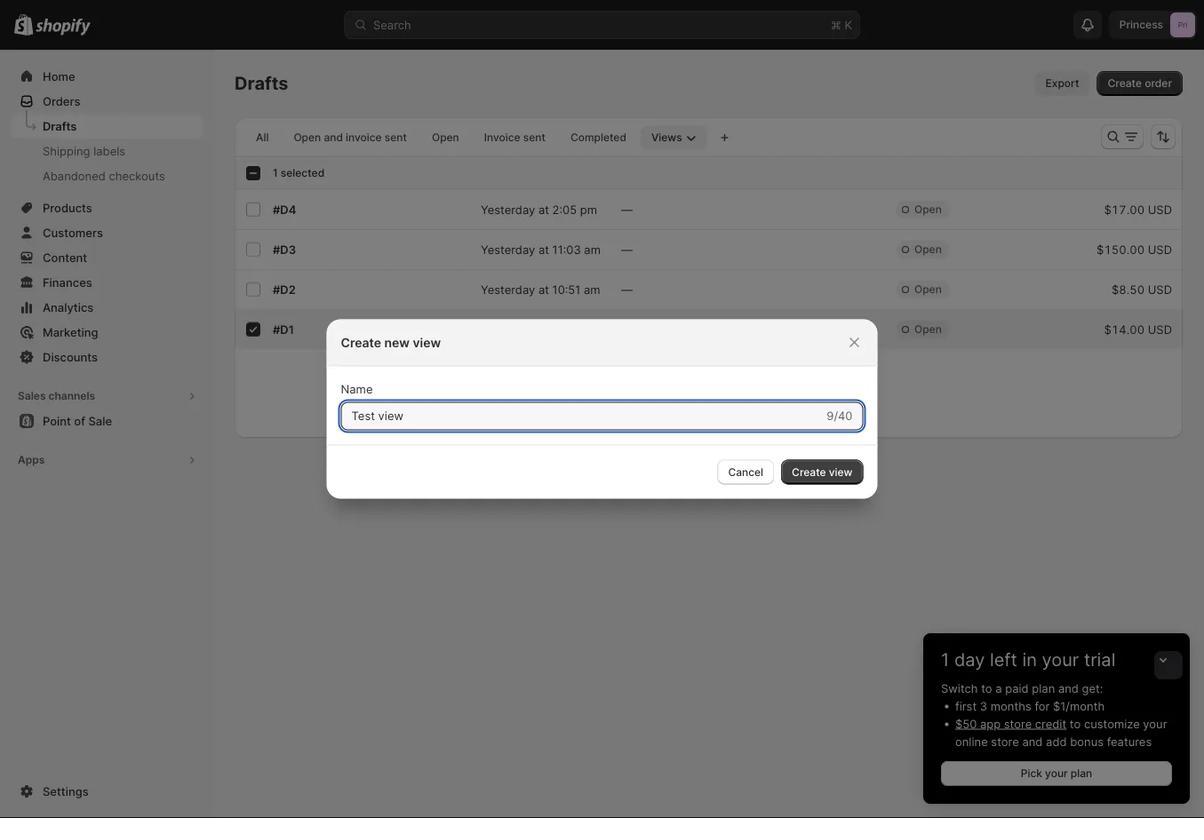 Task type: locate. For each thing, give the bounding box(es) containing it.
2 sent from the left
[[523, 131, 546, 144]]

store
[[1004, 717, 1032, 731], [991, 735, 1019, 749]]

4 at from the top
[[538, 323, 549, 336]]

store down months
[[1004, 717, 1032, 731]]

create new view
[[341, 335, 441, 350]]

$1/month
[[1053, 699, 1105, 713]]

create right draft
[[792, 466, 826, 479]]

1 vertical spatial plan
[[1071, 767, 1092, 780]]

switch
[[941, 682, 978, 695]]

1 horizontal spatial to
[[1070, 717, 1081, 731]]

3 usd from the top
[[1148, 283, 1172, 296]]

first
[[955, 699, 977, 713]]

and left invoice
[[324, 131, 343, 144]]

1 at from the top
[[538, 203, 549, 216]]

⌘
[[831, 18, 841, 32]]

4 — from the top
[[621, 323, 633, 336]]

left
[[990, 649, 1017, 671]]

0 vertical spatial plan
[[1032, 682, 1055, 695]]

at
[[538, 203, 549, 216], [538, 243, 549, 256], [538, 283, 549, 296], [538, 323, 549, 336]]

usd right the $17.00
[[1148, 203, 1172, 216]]

2 vertical spatial and
[[1022, 735, 1043, 749]]

name
[[341, 383, 373, 396]]

to
[[981, 682, 992, 695], [1070, 717, 1081, 731]]

0 horizontal spatial to
[[981, 682, 992, 695]]

trial
[[1084, 649, 1116, 671]]

#d2 link
[[273, 283, 296, 296]]

credit
[[1035, 717, 1067, 731]]

2 usd from the top
[[1148, 243, 1172, 256]]

1 horizontal spatial drafts
[[235, 72, 288, 94]]

0 horizontal spatial plan
[[1032, 682, 1055, 695]]

0 horizontal spatial create
[[341, 335, 381, 350]]

plan up for
[[1032, 682, 1055, 695]]

drafts link
[[11, 114, 203, 139]]

1 vertical spatial and
[[1058, 682, 1079, 695]]

for
[[1035, 699, 1050, 713]]

$150.00
[[1097, 243, 1145, 256]]

yesterday
[[481, 203, 535, 216], [481, 243, 535, 256], [481, 283, 535, 296], [481, 323, 535, 336]]

cancel button
[[717, 460, 774, 485]]

and up '$1/month'
[[1058, 682, 1079, 695]]

a
[[995, 682, 1002, 695]]

0 horizontal spatial sent
[[385, 131, 407, 144]]

2:05 pm
[[552, 203, 597, 216]]

yesterday up yesterday at 11:03 am
[[481, 203, 535, 216]]

drafts
[[235, 72, 288, 94], [43, 119, 77, 133]]

1 left selected
[[273, 167, 278, 180]]

0 vertical spatial and
[[324, 131, 343, 144]]

0 vertical spatial drafts
[[235, 72, 288, 94]]

1 vertical spatial your
[[1143, 717, 1167, 731]]

and inside tab list
[[324, 131, 343, 144]]

store inside the to customize your online store and add bonus features
[[991, 735, 1019, 749]]

Name text field
[[341, 402, 823, 431]]

— for 2:05 pm
[[621, 203, 633, 216]]

yesterday down yesterday at 11:03 am
[[481, 283, 535, 296]]

pick your plan link
[[941, 762, 1172, 786]]

completed
[[570, 131, 626, 144]]

—
[[621, 203, 633, 216], [621, 243, 633, 256], [621, 283, 633, 296], [621, 323, 633, 336]]

3 yesterday from the top
[[481, 283, 535, 296]]

plan
[[1032, 682, 1055, 695], [1071, 767, 1092, 780]]

10:51 am
[[552, 283, 600, 296]]

features
[[1107, 735, 1152, 749]]

1 vertical spatial 1
[[941, 649, 949, 671]]

orders link
[[11, 89, 203, 114]]

4 yesterday from the top
[[481, 323, 535, 336]]

1 vertical spatial view
[[829, 466, 853, 479]]

4 usd from the top
[[1148, 323, 1172, 336]]

create new view dialog
[[0, 319, 1204, 499]]

order
[[1145, 77, 1172, 90]]

add
[[1046, 735, 1067, 749]]

1 day left in your trial element
[[923, 680, 1190, 804]]

to down '$1/month'
[[1070, 717, 1081, 731]]

cancel
[[728, 466, 763, 479]]

0 horizontal spatial and
[[324, 131, 343, 144]]

yesterday down "yesterday at 10:51 am"
[[481, 323, 535, 336]]

usd
[[1148, 203, 1172, 216], [1148, 243, 1172, 256], [1148, 283, 1172, 296], [1148, 323, 1172, 336]]

1 horizontal spatial create
[[792, 466, 826, 479]]

0 horizontal spatial 1
[[273, 167, 278, 180]]

your right pick on the bottom right
[[1045, 767, 1068, 780]]

0 vertical spatial to
[[981, 682, 992, 695]]

1 — from the top
[[621, 203, 633, 216]]

shipping
[[43, 144, 90, 158]]

— right 10:50 am at the top
[[621, 323, 633, 336]]

yesterday for yesterday at 10:50 am
[[481, 323, 535, 336]]

orders
[[785, 457, 823, 472]]

plan down bonus
[[1071, 767, 1092, 780]]

to left a
[[981, 682, 992, 695]]

at left 2:05 pm
[[538, 203, 549, 216]]

open and invoice sent link
[[283, 125, 418, 150]]

apps button
[[11, 448, 203, 473]]

— right 10:51 am
[[621, 283, 633, 296]]

— for 10:50 am
[[621, 323, 633, 336]]

2 vertical spatial create
[[792, 466, 826, 479]]

usd right $8.50
[[1148, 283, 1172, 296]]

2 horizontal spatial create
[[1108, 77, 1142, 90]]

1 left 'day'
[[941, 649, 949, 671]]

0 horizontal spatial view
[[413, 335, 441, 350]]

0 horizontal spatial drafts
[[43, 119, 77, 133]]

0 vertical spatial create
[[1108, 77, 1142, 90]]

usd right $150.00
[[1148, 243, 1172, 256]]

2 — from the top
[[621, 243, 633, 256]]

1 usd from the top
[[1148, 203, 1172, 216]]

#d4
[[273, 203, 296, 216]]

your
[[1042, 649, 1079, 671], [1143, 717, 1167, 731], [1045, 767, 1068, 780]]

to inside the to customize your online store and add bonus features
[[1070, 717, 1081, 731]]

3 — from the top
[[621, 283, 633, 296]]

yesterday down yesterday at 2:05 pm
[[481, 243, 535, 256]]

at left 10:50 am at the top
[[538, 323, 549, 336]]

1 horizontal spatial view
[[829, 466, 853, 479]]

export
[[1046, 77, 1079, 90]]

channels
[[48, 390, 95, 403]]

at for 2:05 pm
[[538, 203, 549, 216]]

2 vertical spatial your
[[1045, 767, 1068, 780]]

— for 11:03 am
[[621, 243, 633, 256]]

usd right the $14.00
[[1148, 323, 1172, 336]]

and for to
[[1022, 735, 1043, 749]]

1
[[273, 167, 278, 180], [941, 649, 949, 671]]

export button
[[1035, 71, 1090, 96]]

1 yesterday from the top
[[481, 203, 535, 216]]

0 vertical spatial view
[[413, 335, 441, 350]]

yesterday at 2:05 pm
[[481, 203, 597, 216]]

— right 11:03 am
[[621, 243, 633, 256]]

view right the new on the top left of page
[[413, 335, 441, 350]]

$8.50
[[1112, 283, 1145, 296]]

drafts down orders
[[43, 119, 77, 133]]

$150.00 usd
[[1097, 243, 1172, 256]]

open
[[294, 131, 321, 144], [432, 131, 459, 144], [914, 203, 942, 216], [914, 243, 942, 256], [914, 283, 942, 296], [914, 323, 942, 336]]

0 vertical spatial your
[[1042, 649, 1079, 671]]

create inside button
[[792, 466, 826, 479]]

view right orders
[[829, 466, 853, 479]]

shipping labels link
[[11, 139, 203, 164]]

day
[[954, 649, 985, 671]]

open link
[[421, 125, 470, 150]]

2 horizontal spatial and
[[1058, 682, 1079, 695]]

tab list
[[242, 124, 711, 150]]

1 inside dropdown button
[[941, 649, 949, 671]]

at left 11:03 am
[[538, 243, 549, 256]]

create left the new on the top left of page
[[341, 335, 381, 350]]

sent
[[385, 131, 407, 144], [523, 131, 546, 144]]

3 at from the top
[[538, 283, 549, 296]]

open for yesterday at 10:50 am
[[914, 323, 942, 336]]

1 vertical spatial store
[[991, 735, 1019, 749]]

1 horizontal spatial sent
[[523, 131, 546, 144]]

— right 2:05 pm
[[621, 203, 633, 216]]

your right in
[[1042, 649, 1079, 671]]

and for switch
[[1058, 682, 1079, 695]]

2 at from the top
[[538, 243, 549, 256]]

2 yesterday from the top
[[481, 243, 535, 256]]

1 vertical spatial to
[[1070, 717, 1081, 731]]

yesterday for yesterday at 11:03 am
[[481, 243, 535, 256]]

your inside dropdown button
[[1042, 649, 1079, 671]]

$50 app store credit
[[955, 717, 1067, 731]]

1 for 1 selected
[[273, 167, 278, 180]]

create left order
[[1108, 77, 1142, 90]]

selected
[[281, 167, 324, 180]]

0 vertical spatial 1
[[273, 167, 278, 180]]

usd for $14.00 usd
[[1148, 323, 1172, 336]]

1 sent from the left
[[385, 131, 407, 144]]

1 horizontal spatial 1
[[941, 649, 949, 671]]

usd for $150.00 usd
[[1148, 243, 1172, 256]]

apps
[[18, 454, 45, 467]]

and left add
[[1022, 735, 1043, 749]]

1 vertical spatial drafts
[[43, 119, 77, 133]]

drafts up all
[[235, 72, 288, 94]]

#d4 link
[[273, 203, 296, 216]]

your up the features on the bottom
[[1143, 717, 1167, 731]]

#d3
[[273, 243, 296, 256]]

abandoned
[[43, 169, 106, 183]]

completed link
[[560, 125, 637, 150]]

at left 10:51 am
[[538, 283, 549, 296]]

invoice sent link
[[473, 125, 556, 150]]

1 for 1 day left in your trial
[[941, 649, 949, 671]]

store down '$50 app store credit' link
[[991, 735, 1019, 749]]

1 vertical spatial create
[[341, 335, 381, 350]]

and inside the to customize your online store and add bonus features
[[1022, 735, 1043, 749]]

1 horizontal spatial and
[[1022, 735, 1043, 749]]



Task type: vqa. For each thing, say whether or not it's contained in the screenshot.


Task type: describe. For each thing, give the bounding box(es) containing it.
draft
[[753, 457, 782, 472]]

get:
[[1082, 682, 1103, 695]]

#d2
[[273, 283, 296, 296]]

switch to a paid plan and get:
[[941, 682, 1103, 695]]

11:03 am
[[552, 243, 601, 256]]

open for yesterday at 11:03 am
[[914, 243, 942, 256]]

first 3 months for $1/month
[[955, 699, 1105, 713]]

invoice
[[484, 131, 520, 144]]

sales channels
[[18, 390, 95, 403]]

sales
[[18, 390, 46, 403]]

1 day left in your trial button
[[923, 634, 1190, 671]]

open inside open and invoice sent link
[[294, 131, 321, 144]]

#d3 link
[[273, 243, 296, 256]]

at for 10:51 am
[[538, 283, 549, 296]]

shopify image
[[36, 18, 91, 36]]

0 vertical spatial store
[[1004, 717, 1032, 731]]

all link
[[245, 125, 279, 150]]

new
[[384, 335, 410, 350]]

open inside open link
[[432, 131, 459, 144]]

shipping labels
[[43, 144, 125, 158]]

1 day left in your trial
[[941, 649, 1116, 671]]

$8.50 usd
[[1112, 283, 1172, 296]]

open for yesterday at 10:51 am
[[914, 283, 942, 296]]

$50 app store credit link
[[955, 717, 1067, 731]]

home link
[[11, 64, 203, 89]]

create order link
[[1097, 71, 1183, 96]]

⌘ k
[[831, 18, 852, 32]]

labels
[[93, 144, 125, 158]]

create for create new view
[[341, 335, 381, 350]]

creating draft orders link
[[702, 457, 823, 472]]

orders
[[43, 94, 80, 108]]

$14.00 usd
[[1104, 323, 1172, 336]]

#d1
[[273, 323, 294, 336]]

yesterday at 10:51 am
[[481, 283, 600, 296]]

discounts link
[[11, 345, 203, 370]]

create order
[[1108, 77, 1172, 90]]

usd for $17.00 usd
[[1148, 203, 1172, 216]]

app
[[980, 717, 1001, 731]]

sales channels button
[[11, 384, 203, 409]]

abandoned checkouts link
[[11, 164, 203, 188]]

at for 11:03 am
[[538, 243, 549, 256]]

$17.00 usd
[[1104, 203, 1172, 216]]

view inside button
[[829, 466, 853, 479]]

months
[[991, 699, 1031, 713]]

#d1 link
[[273, 323, 294, 336]]

open for yesterday at 2:05 pm
[[914, 203, 942, 216]]

— for 10:51 am
[[621, 283, 633, 296]]

to customize your online store and add bonus features
[[955, 717, 1167, 749]]

home
[[43, 69, 75, 83]]

tab list containing all
[[242, 124, 711, 150]]

10:50 am
[[552, 323, 602, 336]]

create view button
[[781, 460, 863, 485]]

yesterday for yesterday at 2:05 pm
[[481, 203, 535, 216]]

at for 10:50 am
[[538, 323, 549, 336]]

creating draft orders
[[702, 457, 823, 472]]

$17.00
[[1104, 203, 1145, 216]]

search
[[373, 18, 411, 32]]

open and invoice sent
[[294, 131, 407, 144]]

usd for $8.50 usd
[[1148, 283, 1172, 296]]

create view
[[792, 466, 853, 479]]

invoice
[[346, 131, 382, 144]]

discounts
[[43, 350, 98, 364]]

3
[[980, 699, 987, 713]]

creating
[[702, 457, 750, 472]]

$14.00
[[1104, 323, 1145, 336]]

bonus
[[1070, 735, 1104, 749]]

1 selected
[[273, 167, 324, 180]]

settings link
[[11, 779, 203, 804]]

pick your plan
[[1021, 767, 1092, 780]]

yesterday for yesterday at 10:51 am
[[481, 283, 535, 296]]

settings
[[43, 785, 89, 798]]

yesterday at 10:50 am
[[481, 323, 602, 336]]

in
[[1022, 649, 1037, 671]]

all
[[256, 131, 269, 144]]

customize
[[1084, 717, 1140, 731]]

your inside the to customize your online store and add bonus features
[[1143, 717, 1167, 731]]

invoice sent
[[484, 131, 546, 144]]

create for create view
[[792, 466, 826, 479]]

create for create order
[[1108, 77, 1142, 90]]

abandoned checkouts
[[43, 169, 165, 183]]

online
[[955, 735, 988, 749]]

$50
[[955, 717, 977, 731]]

1 horizontal spatial plan
[[1071, 767, 1092, 780]]

yesterday at 11:03 am
[[481, 243, 601, 256]]

k
[[845, 18, 852, 32]]

checkouts
[[109, 169, 165, 183]]



